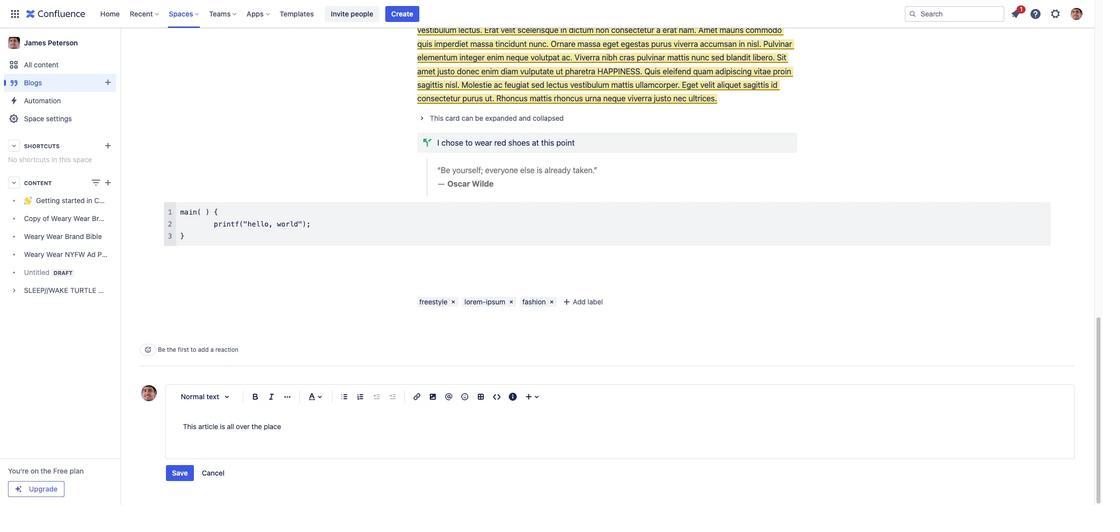 Task type: vqa. For each thing, say whether or not it's contained in the screenshot.
Primary element
no



Task type: locate. For each thing, give the bounding box(es) containing it.
this inside dropdown button
[[430, 114, 443, 122]]

0 vertical spatial to
[[465, 138, 473, 147]]

people
[[351, 9, 373, 18]]

2 horizontal spatial the
[[252, 423, 262, 431]]

getting started in confluence link
[[4, 192, 131, 210]]

weary inside weary wear nyfw ad push link
[[24, 251, 44, 259]]

untitled draft
[[24, 268, 73, 277]]

normal text button
[[176, 386, 239, 408]]

wilde
[[472, 180, 494, 189]]

the
[[167, 346, 176, 354], [252, 423, 262, 431], [41, 467, 51, 476]]

brand
[[92, 215, 111, 223], [65, 233, 84, 241]]

copy of weary wear brand bible
[[24, 215, 129, 223]]

link image
[[411, 391, 423, 403]]

to left wear at the top of the page
[[465, 138, 473, 147]]

2 horizontal spatial clear image
[[548, 298, 556, 306]]

untitled
[[24, 268, 50, 277]]

home
[[100, 9, 120, 18]]

wear down "weary wear brand bible" link
[[46, 251, 63, 259]]

the inside space element
[[41, 467, 51, 476]]

2 vertical spatial weary
[[24, 251, 44, 259]]

brand up 'nyfw'
[[65, 233, 84, 241]]

2 vertical spatial the
[[41, 467, 51, 476]]

weary up untitled on the left bottom of the page
[[24, 251, 44, 259]]

add shortcut image
[[102, 140, 114, 152]]

in down shortcuts dropdown button
[[52, 155, 57, 164]]

emoji image
[[459, 391, 471, 403]]

this down shortcuts dropdown button
[[59, 155, 71, 164]]

0 vertical spatial this
[[430, 114, 443, 122]]

settings
[[46, 114, 72, 123]]

0 horizontal spatial bible
[[86, 233, 102, 241]]

1 vertical spatial this
[[59, 155, 71, 164]]

0 horizontal spatial is
[[220, 423, 225, 431]]

lorem-ipsum link
[[462, 297, 506, 307]]

0 horizontal spatial to
[[191, 346, 196, 354]]

weary wear nyfw ad push link
[[4, 246, 116, 264]]

james peterson image
[[141, 386, 157, 402]]

is inside "main content area, start typing to enter text." text field
[[220, 423, 225, 431]]

this
[[430, 114, 443, 122], [183, 423, 196, 431]]

2 clear image from the left
[[507, 298, 515, 306]]

outdent ⇧tab image
[[370, 391, 382, 403]]

peterson
[[48, 38, 78, 47]]

this inside space element
[[59, 155, 71, 164]]

weary
[[51, 215, 71, 223], [24, 233, 44, 241], [24, 251, 44, 259]]

point
[[556, 138, 575, 147]]

wear
[[475, 138, 492, 147]]

tree containing getting started in confluence
[[4, 192, 131, 300]]

wear for brand
[[46, 233, 63, 241]]

1 horizontal spatial to
[[465, 138, 473, 147]]

0 vertical spatial bible
[[113, 215, 129, 223]]

getting started in confluence
[[36, 197, 131, 205]]

1 clear image from the left
[[449, 298, 457, 306]]

this
[[541, 138, 554, 147], [59, 155, 71, 164]]

clear image right freestyle
[[449, 298, 457, 306]]

else
[[520, 166, 535, 175]]

1 vertical spatial the
[[252, 423, 262, 431]]

1 horizontal spatial bible
[[113, 215, 129, 223]]

"be
[[437, 166, 450, 175]]

1 horizontal spatial this
[[541, 138, 554, 147]]

copy
[[24, 215, 41, 223]]

3 clear image from the left
[[548, 298, 556, 306]]

wear inside "weary wear brand bible" link
[[46, 233, 63, 241]]

premium image
[[14, 486, 22, 494]]

cancel button
[[196, 466, 231, 482]]

started
[[62, 197, 85, 205]]

confluence
[[94, 197, 131, 205]]

0 horizontal spatial this
[[183, 423, 196, 431]]

2 vertical spatial wear
[[46, 251, 63, 259]]

shortcuts
[[19, 155, 50, 164]]

1 horizontal spatial the
[[167, 346, 176, 354]]

0 horizontal spatial the
[[41, 467, 51, 476]]

this inside "main content area, start typing to enter text." text field
[[183, 423, 196, 431]]

confluence image
[[26, 8, 85, 20], [26, 8, 85, 20]]

getting
[[36, 197, 60, 205]]

banner containing home
[[0, 0, 1095, 28]]

0 vertical spatial in
[[52, 155, 57, 164]]

1 vertical spatial in
[[87, 197, 92, 205]]

1 vertical spatial wear
[[46, 233, 63, 241]]

no shortcuts in this space
[[8, 155, 92, 164]]

1 horizontal spatial this
[[430, 114, 443, 122]]

tree
[[4, 192, 131, 300]]

0 vertical spatial this
[[541, 138, 554, 147]]

0 vertical spatial the
[[167, 346, 176, 354]]

weary down copy at left top
[[24, 233, 44, 241]]

is left all
[[220, 423, 225, 431]]

the right the over
[[252, 423, 262, 431]]

Add label text field
[[560, 297, 637, 307]]

is inside "be yourself; everyone else is already taken." ― oscar wilde
[[537, 166, 543, 175]]

no
[[8, 155, 17, 164]]

create link
[[385, 6, 419, 22]]

0 horizontal spatial this
[[59, 155, 71, 164]]

in for shortcuts
[[52, 155, 57, 164]]

brand down confluence
[[92, 215, 111, 223]]

1 horizontal spatial is
[[537, 166, 543, 175]]

)
[[205, 208, 210, 216]]

weary wear brand bible
[[24, 233, 102, 241]]

0 horizontal spatial clear image
[[449, 298, 457, 306]]

global element
[[6, 0, 903, 28]]

indent tab image
[[386, 391, 398, 403]]

printf("hello,
[[214, 220, 273, 228]]

1 horizontal spatial in
[[87, 197, 92, 205]]

chose
[[441, 138, 463, 147]]

wear inside weary wear nyfw ad push link
[[46, 251, 63, 259]]

this left article
[[183, 423, 196, 431]]

is
[[537, 166, 543, 175], [220, 423, 225, 431]]

ad
[[87, 251, 96, 259]]

weary inside "weary wear brand bible" link
[[24, 233, 44, 241]]

shoes
[[508, 138, 530, 147]]

tree inside space element
[[4, 192, 131, 300]]

0 vertical spatial wear
[[73, 215, 90, 223]]

wear
[[73, 215, 90, 223], [46, 233, 63, 241], [46, 251, 63, 259]]

more formatting image
[[281, 391, 293, 403]]

be
[[475, 114, 483, 122]]

settings icon image
[[1050, 8, 1062, 20]]

be
[[158, 346, 165, 354]]

at
[[532, 138, 539, 147]]

clear image right the fashion
[[548, 298, 556, 306]]

the right the on
[[41, 467, 51, 476]]

freestyle link
[[417, 297, 448, 307]]

0 horizontal spatial brand
[[65, 233, 84, 241]]

bible down confluence
[[113, 215, 129, 223]]

clear image for fashion
[[548, 298, 556, 306]]

1 vertical spatial to
[[191, 346, 196, 354]]

recent button
[[127, 6, 163, 22]]

1 vertical spatial weary
[[24, 233, 44, 241]]

shortcuts
[[24, 143, 60, 149]]

lorem-ipsum
[[464, 298, 505, 306]]

mention image
[[443, 391, 455, 403]]

"be yourself; everyone else is already taken." ― oscar wilde
[[437, 166, 597, 189]]

clear image
[[449, 298, 457, 306], [507, 298, 515, 306], [548, 298, 556, 306]]

yourself;
[[452, 166, 483, 175]]

1 vertical spatial bible
[[86, 233, 102, 241]]

1 vertical spatial is
[[220, 423, 225, 431]]

teams button
[[206, 6, 241, 22]]

invite
[[331, 9, 349, 18]]

the inside "main content area, start typing to enter text." text field
[[252, 423, 262, 431]]

code snippet image
[[491, 391, 503, 403]]

this right expand content image on the left of the page
[[430, 114, 443, 122]]

freestyle
[[419, 298, 447, 306]]

weary right of
[[51, 215, 71, 223]]

this right the at in the left top of the page
[[541, 138, 554, 147]]

Search field
[[905, 6, 1005, 22]]

―
[[437, 180, 445, 189]]

0 vertical spatial brand
[[92, 215, 111, 223]]

search image
[[909, 10, 917, 18]]

in for started
[[87, 197, 92, 205]]

Main content area, start typing to enter text. text field
[[183, 421, 1057, 433]]

oscar
[[447, 180, 470, 189]]

normal text
[[181, 393, 219, 401]]

0 vertical spatial weary
[[51, 215, 71, 223]]

1 vertical spatial this
[[183, 423, 196, 431]]

1
[[1020, 5, 1023, 13]]

to left add
[[191, 346, 196, 354]]

this for this article is all over the place
[[183, 423, 196, 431]]

templates link
[[277, 6, 317, 22]]

this card can be expanded and collapsed button
[[412, 108, 803, 128]]

{
[[214, 208, 218, 216]]

content
[[34, 60, 59, 69]]

in right started
[[87, 197, 92, 205]]

the right be
[[167, 346, 176, 354]]

help icon image
[[1030, 8, 1042, 20]]

1 horizontal spatial clear image
[[507, 298, 515, 306]]

to
[[465, 138, 473, 147], [191, 346, 196, 354]]

save button
[[166, 466, 194, 482]]

is right else
[[537, 166, 543, 175]]

0 vertical spatial is
[[537, 166, 543, 175]]

banner
[[0, 0, 1095, 28]]

clear image right ipsum
[[507, 298, 515, 306]]

0 horizontal spatial in
[[52, 155, 57, 164]]

wear up weary wear nyfw ad push link
[[46, 233, 63, 241]]

on
[[30, 467, 39, 476]]

wear down getting started in confluence
[[73, 215, 90, 223]]

bible up the ad
[[86, 233, 102, 241]]

add image, video, or file image
[[427, 391, 439, 403]]

create a blog image
[[102, 76, 114, 88]]

1 vertical spatial brand
[[65, 233, 84, 241]]

expanded
[[485, 114, 517, 122]]



Task type: describe. For each thing, give the bounding box(es) containing it.
copy of weary wear brand bible link
[[4, 210, 129, 228]]

main(
[[180, 208, 201, 216]]

fashion link
[[520, 297, 547, 307]]

create a page image
[[102, 177, 114, 189]]

james peterson link
[[4, 33, 116, 53]]

bold ⌘b image
[[249, 391, 261, 403]]

numbered list ⌘⇧7 image
[[354, 391, 366, 403]]

be the first to add a reaction
[[158, 346, 238, 354]]

ipsum
[[486, 298, 505, 306]]

james
[[24, 38, 46, 47]]

lorem-
[[464, 298, 486, 306]]

add
[[573, 298, 586, 306]]

wear inside "copy of weary wear brand bible" link
[[73, 215, 90, 223]]

weary wear brand bible link
[[4, 228, 116, 246]]

clear image for freestyle
[[449, 298, 457, 306]]

collapse sidebar image
[[109, 33, 131, 53]]

draft
[[54, 270, 73, 276]]

upgrade button
[[8, 482, 64, 497]]

over
[[236, 423, 250, 431]]

label
[[588, 298, 603, 306]]

spaces
[[169, 9, 193, 18]]

card
[[445, 114, 460, 122]]

wear for nyfw
[[46, 251, 63, 259]]

info panel image
[[507, 391, 519, 403]]

this for this card can be expanded and collapsed
[[430, 114, 443, 122]]

weary for nyfw
[[24, 251, 44, 259]]

everyone
[[485, 166, 518, 175]]

automation
[[24, 96, 61, 105]]

nyfw
[[65, 251, 85, 259]]

expand content image
[[416, 112, 428, 124]]

all
[[24, 60, 32, 69]]

space
[[73, 155, 92, 164]]

content button
[[4, 174, 116, 192]]

table image
[[475, 391, 487, 403]]

add
[[198, 346, 209, 354]]

space element
[[0, 28, 131, 506]]

your profile and preferences image
[[1071, 8, 1083, 20]]

first
[[178, 346, 189, 354]]

and
[[519, 114, 531, 122]]

printf("hello, world");
[[180, 220, 311, 228]]

templates
[[280, 9, 314, 18]]

this card can be expanded and collapsed
[[430, 114, 564, 122]]

already
[[545, 166, 571, 175]]

invite people button
[[325, 6, 379, 22]]

apps
[[247, 9, 264, 18]]

taken."
[[573, 166, 597, 175]]

james peterson
[[24, 38, 78, 47]]

main( ) {
[[180, 208, 218, 216]]

a
[[210, 346, 214, 354]]

italic ⌘i image
[[265, 391, 277, 403]]

collapsed
[[533, 114, 564, 122]]

}
[[180, 232, 184, 240]]

1 horizontal spatial brand
[[92, 215, 111, 223]]

you're on the free plan
[[8, 467, 84, 476]]

teams
[[209, 9, 231, 18]]

all
[[227, 423, 234, 431]]

can
[[462, 114, 473, 122]]

i
[[437, 138, 439, 147]]

decision image
[[419, 135, 435, 151]]

place
[[264, 423, 281, 431]]

text
[[206, 393, 219, 401]]

shortcuts button
[[4, 137, 116, 155]]

notification icon image
[[1010, 8, 1022, 20]]

of
[[43, 215, 49, 223]]

blogs link
[[4, 74, 116, 92]]

red
[[494, 138, 506, 147]]

create
[[391, 9, 413, 18]]

recent
[[130, 9, 153, 18]]

space settings
[[24, 114, 72, 123]]

all content link
[[4, 56, 116, 74]]

weary inside "copy of weary wear brand bible" link
[[51, 215, 71, 223]]

this article is all over the place
[[183, 423, 281, 431]]

push
[[98, 251, 114, 259]]

cancel
[[202, 469, 225, 478]]

weary wear nyfw ad push
[[24, 251, 114, 259]]

add reaction image
[[144, 346, 152, 354]]

space settings link
[[4, 110, 116, 128]]

plan
[[70, 467, 84, 476]]

invite people
[[331, 9, 373, 18]]

weary for brand
[[24, 233, 44, 241]]

space
[[24, 114, 44, 123]]

appswitcher icon image
[[9, 8, 21, 20]]

clear image for lorem-ipsum
[[507, 298, 515, 306]]

home link
[[97, 6, 123, 22]]

spaces button
[[166, 6, 203, 22]]

blogs
[[24, 78, 42, 87]]

free
[[53, 467, 68, 476]]

you're
[[8, 467, 29, 476]]

normal
[[181, 393, 205, 401]]

bullet list ⌘⇧8 image
[[338, 391, 350, 403]]

change view image
[[90, 177, 102, 189]]

world");
[[277, 220, 311, 228]]

all content
[[24, 60, 59, 69]]

automation link
[[4, 92, 116, 110]]

upgrade
[[29, 485, 58, 494]]

add label
[[573, 298, 603, 306]]



